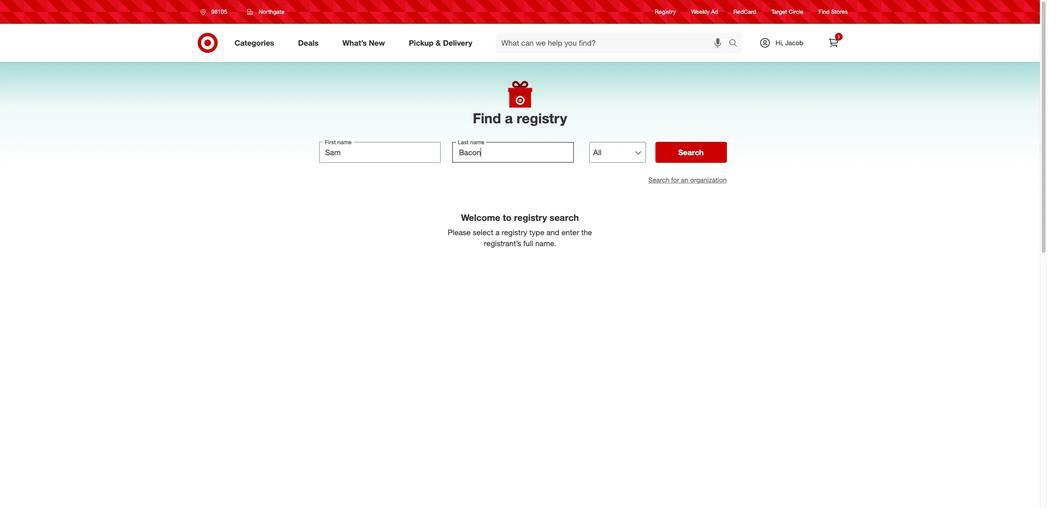 Task type: describe. For each thing, give the bounding box(es) containing it.
for
[[671, 176, 679, 184]]

registry
[[655, 8, 676, 15]]

registry for a
[[517, 110, 567, 127]]

search inside welcome to registry search please select a registry type and enter the registrant's full name.
[[550, 212, 579, 223]]

hi,
[[776, 39, 783, 47]]

redcard
[[734, 8, 756, 15]]

northgate button
[[241, 3, 291, 20]]

target circle link
[[772, 8, 804, 16]]

new
[[369, 38, 385, 47]]

to
[[503, 212, 512, 223]]

pickup
[[409, 38, 434, 47]]

jacob
[[785, 39, 803, 47]]

find for find stores
[[819, 8, 830, 15]]

northgate
[[259, 8, 284, 15]]

pickup & delivery
[[409, 38, 472, 47]]

circle
[[789, 8, 804, 15]]

weekly ad
[[691, 8, 718, 15]]

search button
[[725, 32, 748, 55]]

what's new
[[342, 38, 385, 47]]

search button
[[655, 142, 727, 163]]

welcome
[[461, 212, 500, 223]]

and
[[547, 228, 559, 237]]

please
[[448, 228, 471, 237]]

1
[[837, 34, 840, 40]]

categories link
[[227, 32, 286, 53]]

2 vertical spatial registry
[[502, 228, 527, 237]]

1 horizontal spatial a
[[505, 110, 513, 127]]

select
[[473, 228, 493, 237]]

the
[[581, 228, 592, 237]]

weekly ad link
[[691, 8, 718, 16]]

pickup & delivery link
[[401, 32, 484, 53]]

name.
[[535, 239, 556, 248]]

search for search for an organization
[[648, 176, 669, 184]]

target circle
[[772, 8, 804, 15]]

registrant's
[[484, 239, 521, 248]]

find for find a registry
[[473, 110, 501, 127]]

search for an organization link
[[648, 176, 727, 184]]

welcome to registry search please select a registry type and enter the registrant's full name.
[[448, 212, 592, 248]]

redcard link
[[734, 8, 756, 16]]

registry for to
[[514, 212, 547, 223]]



Task type: vqa. For each thing, say whether or not it's contained in the screenshot.
Pickup Not
no



Task type: locate. For each thing, give the bounding box(es) containing it.
0 vertical spatial registry
[[517, 110, 567, 127]]

What can we help you find? suggestions appear below search field
[[496, 32, 731, 53]]

an
[[681, 176, 688, 184]]

full
[[523, 239, 533, 248]]

0 horizontal spatial search
[[550, 212, 579, 223]]

0 vertical spatial a
[[505, 110, 513, 127]]

search for an organization
[[648, 176, 727, 184]]

0 vertical spatial find
[[819, 8, 830, 15]]

deals link
[[290, 32, 331, 53]]

search
[[725, 39, 748, 48], [550, 212, 579, 223]]

1 horizontal spatial search
[[725, 39, 748, 48]]

1 vertical spatial a
[[495, 228, 500, 237]]

1 vertical spatial search
[[648, 176, 669, 184]]

search inside search button
[[678, 148, 704, 157]]

find
[[819, 8, 830, 15], [473, 110, 501, 127]]

delivery
[[443, 38, 472, 47]]

0 vertical spatial search
[[678, 148, 704, 157]]

1 horizontal spatial search
[[678, 148, 704, 157]]

&
[[436, 38, 441, 47]]

0 horizontal spatial a
[[495, 228, 500, 237]]

organization
[[690, 176, 727, 184]]

a inside welcome to registry search please select a registry type and enter the registrant's full name.
[[495, 228, 500, 237]]

type
[[529, 228, 544, 237]]

98105
[[211, 8, 227, 15]]

find a registry
[[473, 110, 567, 127]]

search left for
[[648, 176, 669, 184]]

what's new link
[[334, 32, 397, 53]]

1 vertical spatial search
[[550, 212, 579, 223]]

what's
[[342, 38, 367, 47]]

search up the enter
[[550, 212, 579, 223]]

1 link
[[823, 32, 844, 53]]

ad
[[711, 8, 718, 15]]

0 horizontal spatial search
[[648, 176, 669, 184]]

None text field
[[319, 142, 441, 163]]

a
[[505, 110, 513, 127], [495, 228, 500, 237]]

98105 button
[[194, 3, 237, 20]]

categories
[[235, 38, 274, 47]]

search down redcard link
[[725, 39, 748, 48]]

find stores
[[819, 8, 848, 15]]

0 horizontal spatial find
[[473, 110, 501, 127]]

registry link
[[655, 8, 676, 16]]

search
[[678, 148, 704, 157], [648, 176, 669, 184]]

0 vertical spatial search
[[725, 39, 748, 48]]

weekly
[[691, 8, 710, 15]]

find stores link
[[819, 8, 848, 16]]

enter
[[562, 228, 579, 237]]

target
[[772, 8, 787, 15]]

stores
[[831, 8, 848, 15]]

1 vertical spatial registry
[[514, 212, 547, 223]]

deals
[[298, 38, 319, 47]]

registry
[[517, 110, 567, 127], [514, 212, 547, 223], [502, 228, 527, 237]]

None text field
[[452, 142, 574, 163]]

search for search
[[678, 148, 704, 157]]

1 horizontal spatial find
[[819, 8, 830, 15]]

hi, jacob
[[776, 39, 803, 47]]

1 vertical spatial find
[[473, 110, 501, 127]]

search up search for an organization
[[678, 148, 704, 157]]



